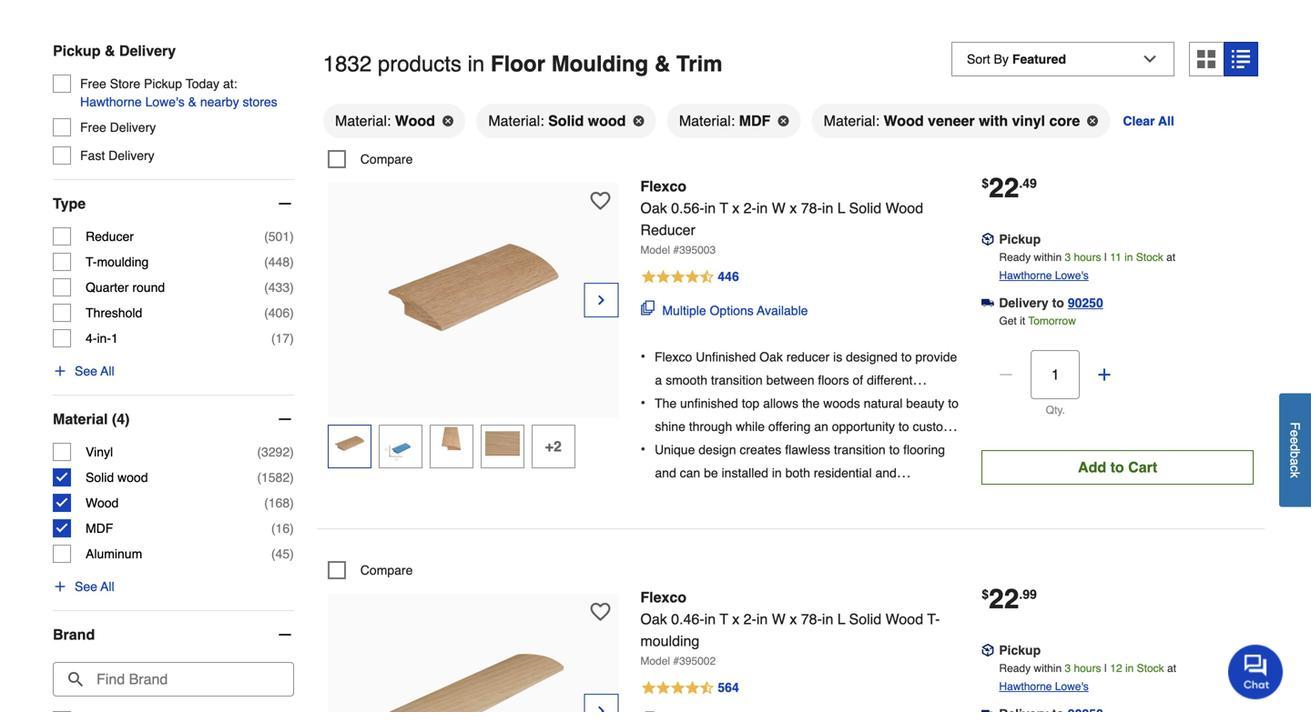 Task type: vqa. For each thing, say whether or not it's contained in the screenshot.


Task type: locate. For each thing, give the bounding box(es) containing it.
plus image
[[1095, 366, 1114, 384]]

• unique design creates flawless transition to flooring and can be installed in both residential and commercial buildings
[[640, 441, 945, 504]]

0 vertical spatial 78-
[[801, 200, 822, 217]]

b
[[1288, 452, 1302, 459]]

0 vertical spatial 2-
[[744, 200, 756, 217]]

2 • from the top
[[640, 395, 646, 411]]

1 vertical spatial heart outline image
[[590, 603, 610, 623]]

pickup image down $ 22 .99
[[982, 645, 994, 657]]

within inside ready within 3 hours | 12 in stock at hawthorne lowe's
[[1034, 663, 1062, 675]]

free for free delivery
[[80, 120, 106, 135]]

stock right 12 at the bottom
[[1137, 663, 1164, 675]]

fast
[[80, 148, 105, 163]]

hawthorne inside button
[[80, 95, 142, 109]]

& up store
[[105, 42, 115, 59]]

) up 1582
[[290, 445, 294, 460]]

0 horizontal spatial t-
[[86, 255, 97, 270]]

model inside flexco oak 0.46-in t x 2-in w x 78-in l solid wood t- moulding model # 395002
[[640, 655, 670, 668]]

heart outline image left 0.56-
[[590, 191, 610, 211]]

plus image
[[53, 364, 67, 379], [53, 580, 67, 595]]

1 horizontal spatial and
[[875, 466, 897, 481]]

1 vertical spatial flexco
[[655, 350, 692, 365]]

22
[[989, 172, 1019, 204], [989, 584, 1019, 615]]

delivery
[[119, 42, 176, 59], [110, 120, 156, 135], [108, 148, 154, 163], [999, 296, 1049, 310]]

2 t from the top
[[720, 611, 728, 628]]

minus image
[[276, 195, 294, 213], [997, 366, 1015, 384], [276, 626, 294, 645]]

1 vertical spatial •
[[640, 395, 646, 411]]

3 inside ready within 3 hours | 11 in stock at hawthorne lowe's
[[1065, 251, 1071, 264]]

0 vertical spatial see all button
[[53, 362, 114, 381]]

chat invite button image
[[1228, 645, 1284, 700]]

1 vertical spatial ready
[[999, 663, 1031, 675]]

oak up between
[[759, 350, 783, 365]]

hawthorne lowe's button for $ 22 .49
[[999, 267, 1089, 285]]

7 ) from the top
[[290, 471, 294, 485]]

pickup image for $ 22 .49
[[982, 233, 994, 246]]

2 within from the top
[[1034, 663, 1062, 675]]

lowe's inside ready within 3 hours | 12 in stock at hawthorne lowe's
[[1055, 681, 1089, 694]]

0 vertical spatial see all
[[75, 364, 114, 379]]

list box containing material:
[[323, 103, 1258, 150]]

oak
[[640, 200, 667, 217], [759, 350, 783, 365], [640, 611, 667, 628]]

0 vertical spatial t-
[[86, 255, 97, 270]]

1 vertical spatial model
[[640, 655, 670, 668]]

see down 4-
[[75, 364, 97, 379]]

compare inside 1000016915 element
[[360, 563, 413, 578]]

1 hours from the top
[[1074, 251, 1101, 264]]

2 vertical spatial oak
[[640, 611, 667, 628]]

l inside flexco oak 0.46-in t x 2-in w x 78-in l solid wood t- moulding model # 395002
[[837, 611, 845, 628]]

gallery item 0 image
[[373, 192, 573, 392], [373, 604, 573, 713]]

hawthorne inside ready within 3 hours | 12 in stock at hawthorne lowe's
[[999, 681, 1052, 694]]

minus image inside brand button
[[276, 626, 294, 645]]

1 vertical spatial see all
[[75, 580, 114, 595]]

4 material: from the left
[[824, 112, 880, 129]]

1 see all button from the top
[[53, 362, 114, 381]]

2 pickup image from the top
[[982, 645, 994, 657]]

| inside ready within 3 hours | 12 in stock at hawthorne lowe's
[[1104, 663, 1107, 675]]

2 material: from the left
[[488, 112, 544, 129]]

t for 0.46-
[[720, 611, 728, 628]]

cart
[[1128, 459, 1157, 476]]

0 vertical spatial hawthorne lowe's button
[[999, 267, 1089, 285]]

0 vertical spatial 22
[[989, 172, 1019, 204]]

material: wood
[[335, 112, 435, 129]]

transition down the unfinished
[[711, 373, 763, 388]]

| left 12 at the bottom
[[1104, 663, 1107, 675]]

4.5 stars image down 395003 at the top
[[640, 267, 740, 289]]

within for $ 22 .49
[[1034, 251, 1062, 264]]

in right 0.56-
[[756, 200, 768, 217]]

w inside flexco oak 0.56-in t x 2-in w x 78-in l solid wood reducer model # 395003
[[772, 200, 786, 217]]

2 hours from the top
[[1074, 663, 1101, 675]]

reducer inside flexco oak 0.56-in t x 2-in w x 78-in l solid wood reducer model # 395003
[[640, 222, 695, 238]]

6 ) from the top
[[290, 445, 294, 460]]

0 vertical spatial chevron right image
[[594, 291, 609, 309]]

1 plus image from the top
[[53, 364, 67, 379]]

) for ( 501 )
[[290, 230, 294, 244]]

2- inside flexco oak 0.56-in t x 2-in w x 78-in l solid wood reducer model # 395003
[[744, 200, 756, 217]]

ready down $ 22 .99
[[999, 663, 1031, 675]]

1 vertical spatial at
[[1167, 663, 1176, 675]]

hours left 12 at the bottom
[[1074, 663, 1101, 675]]

stock right 11
[[1136, 251, 1163, 264]]

1 vertical spatial chevron right image
[[594, 703, 609, 713]]

1 vertical spatial pickup image
[[982, 645, 994, 657]]

compare
[[360, 152, 413, 167], [360, 563, 413, 578]]

model left 395003 at the top
[[640, 244, 670, 257]]

2 hawthorne lowe's button from the top
[[999, 678, 1089, 696]]

1 horizontal spatial transition
[[834, 443, 886, 457]]

flexco
[[640, 178, 687, 195], [655, 350, 692, 365], [640, 589, 687, 606]]

(4)
[[112, 411, 130, 428]]

( for 16
[[271, 522, 275, 536]]

pickup
[[53, 42, 101, 59], [144, 77, 182, 91], [999, 232, 1041, 247], [999, 644, 1041, 658]]

12
[[1110, 663, 1122, 675]]

and
[[655, 466, 676, 481], [875, 466, 897, 481]]

t-
[[86, 255, 97, 270], [927, 611, 940, 628]]

• flexco unfinished oak reducer is designed to provide a smooth transition between floors of different heights
[[640, 348, 957, 411]]

heart outline image left 0.46-
[[590, 603, 610, 623]]

0 vertical spatial at
[[1166, 251, 1176, 264]]

w inside flexco oak 0.46-in t x 2-in w x 78-in l solid wood t- moulding model # 395002
[[772, 611, 786, 628]]

flexco inside • flexco unfinished oak reducer is designed to provide a smooth transition between floors of different heights
[[655, 350, 692, 365]]

( for 406
[[264, 306, 268, 321]]

2 vertical spatial lowe's
[[1055, 681, 1089, 694]]

in left 'floor'
[[468, 52, 485, 77]]

2 vertical spatial minus image
[[276, 626, 294, 645]]

hawthorne
[[80, 95, 142, 109], [999, 269, 1052, 282], [999, 681, 1052, 694]]

0 vertical spatial compare
[[360, 152, 413, 167]]

1 vertical spatial moulding
[[640, 633, 700, 650]]

flexco up 0.56-
[[640, 178, 687, 195]]

list box
[[323, 103, 1258, 150]]

1 within from the top
[[1034, 251, 1062, 264]]

90250 button
[[1068, 294, 1103, 312]]

see all button down aluminum
[[53, 578, 114, 596]]

hawthorne down actual price $22.99 element
[[999, 681, 1052, 694]]

multiple options available link
[[640, 301, 808, 320]]

1 l from the top
[[837, 200, 845, 217]]

hawthorne lowe's button for $ 22 .99
[[999, 678, 1089, 696]]

3 for $ 22 .49
[[1065, 251, 1071, 264]]

compare inside the 1000016917 element
[[360, 152, 413, 167]]

x right 0.56-
[[732, 200, 739, 217]]

4.5 stars image down 395002
[[640, 678, 740, 700]]

0 vertical spatial model
[[640, 244, 670, 257]]

) down "( 16 )"
[[290, 547, 294, 562]]

within for $ 22 .99
[[1034, 663, 1062, 675]]

# down 0.46-
[[673, 655, 679, 668]]

0 horizontal spatial mdf
[[86, 522, 113, 536]]

3 material: from the left
[[679, 112, 735, 129]]

2 ) from the top
[[290, 255, 294, 270]]

transition inside • unique design creates flawless transition to flooring and can be installed in both residential and commercial buildings
[[834, 443, 886, 457]]

2 see from the top
[[75, 580, 97, 595]]

2 # from the top
[[673, 655, 679, 668]]

flexco inside flexco oak 0.56-in t x 2-in w x 78-in l solid wood reducer model # 395003
[[640, 178, 687, 195]]

all down in-
[[101, 364, 114, 379]]

0 vertical spatial l
[[837, 200, 845, 217]]

gallery item 0 image for 1st "chevron right" image
[[373, 192, 573, 392]]

1 vertical spatial 22
[[989, 584, 1019, 615]]

oak inside flexco oak 0.46-in t x 2-in w x 78-in l solid wood t- moulding model # 395002
[[640, 611, 667, 628]]

( down "( 16 )"
[[271, 547, 275, 562]]

1 vertical spatial t
[[720, 611, 728, 628]]

| inside ready within 3 hours | 11 in stock at hawthorne lowe's
[[1104, 251, 1107, 264]]

chevron right image
[[594, 291, 609, 309], [594, 703, 609, 713]]

( down the '168'
[[271, 522, 275, 536]]

# down 0.56-
[[673, 244, 679, 257]]

today
[[186, 77, 219, 91]]

moulding up quarter round
[[97, 255, 149, 270]]

( down 1582
[[264, 496, 268, 511]]

delivery up free store pickup today at:
[[119, 42, 176, 59]]

to
[[1052, 296, 1064, 310], [901, 350, 912, 365], [948, 396, 959, 411], [899, 420, 909, 434], [889, 443, 900, 457], [1110, 459, 1124, 476]]

2 gallery item 0 image from the top
[[373, 604, 573, 713]]

0 vertical spatial oak
[[640, 200, 667, 217]]

t right 0.46-
[[720, 611, 728, 628]]

( up 433
[[264, 255, 268, 270]]

) up ( 168 ) on the left bottom of page
[[290, 471, 294, 485]]

nearby
[[200, 95, 239, 109]]

3292
[[261, 445, 290, 460]]

0 vertical spatial hours
[[1074, 251, 1101, 264]]

t inside flexco oak 0.56-in t x 2-in w x 78-in l solid wood reducer model # 395003
[[720, 200, 728, 217]]

solid
[[548, 112, 584, 129], [849, 200, 881, 217], [86, 471, 114, 485], [849, 611, 881, 628]]

in
[[468, 52, 485, 77], [704, 200, 716, 217], [756, 200, 768, 217], [822, 200, 833, 217], [1124, 251, 1133, 264], [772, 466, 782, 481], [704, 611, 716, 628], [756, 611, 768, 628], [822, 611, 833, 628], [1125, 663, 1134, 675]]

free left store
[[80, 77, 106, 91]]

1 vertical spatial stock
[[1137, 663, 1164, 675]]

1 vertical spatial wood
[[117, 471, 148, 485]]

2 and from the left
[[875, 466, 897, 481]]

see for type
[[75, 364, 97, 379]]

1 3 from the top
[[1065, 251, 1071, 264]]

d
[[1288, 445, 1302, 452]]

( 1582 )
[[257, 471, 294, 485]]

$ inside $ 22 .49
[[982, 176, 989, 191]]

$ for $ 22 .49
[[982, 176, 989, 191]]

1 close circle filled image from the left
[[633, 116, 644, 126]]

395002
[[679, 655, 716, 668]]

1 vertical spatial free
[[80, 120, 106, 135]]

close circle filled image for wood veneer with vinyl core
[[1087, 116, 1098, 126]]

minus image left "stepper number input field with increment and decrement buttons" number field
[[997, 366, 1015, 384]]

1 vertical spatial 2-
[[744, 611, 756, 628]]

0 vertical spatial all
[[1158, 114, 1174, 128]]

flexco for 0.56-
[[640, 178, 687, 195]]

hours inside ready within 3 hours | 12 in stock at hawthorne lowe's
[[1074, 663, 1101, 675]]

1 4.5 stars image from the top
[[640, 267, 740, 289]]

delivery to 90250
[[999, 296, 1103, 310]]

f e e d b a c k
[[1288, 423, 1302, 479]]

x
[[732, 200, 739, 217], [790, 200, 797, 217], [732, 611, 739, 628], [790, 611, 797, 628]]

0 vertical spatial stock
[[1136, 251, 1163, 264]]

1 horizontal spatial moulding
[[640, 633, 700, 650]]

0 vertical spatial a
[[655, 373, 662, 388]]

1 vertical spatial minus image
[[997, 366, 1015, 384]]

to left flooring
[[889, 443, 900, 457]]

design
[[699, 443, 736, 457]]

1 material: from the left
[[335, 112, 391, 129]]

model left 395002
[[640, 655, 670, 668]]

at inside ready within 3 hours | 11 in stock at hawthorne lowe's
[[1166, 251, 1176, 264]]

2 $ from the top
[[982, 588, 989, 602]]

1 ) from the top
[[290, 230, 294, 244]]

natural
[[864, 396, 903, 411]]

0 vertical spatial free
[[80, 77, 106, 91]]

2 3 from the top
[[1065, 663, 1071, 675]]

1 vertical spatial gallery item 0 image
[[373, 604, 573, 713]]

0 vertical spatial hawthorne
[[80, 95, 142, 109]]

see all down 4-
[[75, 364, 114, 379]]

t- left actual price $22.99 element
[[927, 611, 940, 628]]

• for • flexco unfinished oak reducer is designed to provide a smooth transition between floors of different heights
[[640, 348, 646, 365]]

1 thumbnail image from the left
[[332, 428, 367, 462]]

minus image for brand
[[276, 626, 294, 645]]

3 ) from the top
[[290, 280, 294, 295]]

3 close circle filled image from the left
[[1087, 116, 1098, 126]]

2 horizontal spatial &
[[655, 52, 670, 77]]

in right 11
[[1124, 251, 1133, 264]]

plus image up brand
[[53, 580, 67, 595]]

( up ( 448 )
[[264, 230, 268, 244]]

16
[[275, 522, 290, 536]]

( for 1582
[[257, 471, 261, 485]]

reducer down 0.56-
[[640, 222, 695, 238]]

0 vertical spatial flexco
[[640, 178, 687, 195]]

) for ( 448 )
[[290, 255, 294, 270]]

moulding down 0.46-
[[640, 633, 700, 650]]

1 vertical spatial t-
[[927, 611, 940, 628]]

2 vertical spatial •
[[640, 441, 646, 458]]

1 • from the top
[[640, 348, 646, 365]]

add
[[1078, 459, 1106, 476]]

1 horizontal spatial t-
[[927, 611, 940, 628]]

2 see all button from the top
[[53, 578, 114, 596]]

0 vertical spatial 4.5 stars image
[[640, 267, 740, 289]]

stock inside ready within 3 hours | 11 in stock at hawthorne lowe's
[[1136, 251, 1163, 264]]

1 horizontal spatial mdf
[[739, 112, 771, 129]]

2 w from the top
[[772, 611, 786, 628]]

0 horizontal spatial and
[[655, 466, 676, 481]]

( for 433
[[264, 280, 268, 295]]

1 vertical spatial lowe's
[[1055, 269, 1089, 282]]

wood down 'moulding'
[[588, 112, 626, 129]]

1 | from the top
[[1104, 251, 1107, 264]]

8 ) from the top
[[290, 496, 294, 511]]

ready inside ready within 3 hours | 12 in stock at hawthorne lowe's
[[999, 663, 1031, 675]]

1 vertical spatial 3
[[1065, 663, 1071, 675]]

1 and from the left
[[655, 466, 676, 481]]

see all button for type
[[53, 362, 114, 381]]

|
[[1104, 251, 1107, 264], [1104, 663, 1107, 675]]

• inside • unique design creates flawless transition to flooring and can be installed in both residential and commercial buildings
[[640, 441, 646, 458]]

1 vertical spatial oak
[[759, 350, 783, 365]]

4 ) from the top
[[290, 306, 294, 321]]

22 for $ 22 .99
[[989, 584, 1019, 615]]

( up 1582
[[257, 445, 261, 460]]

2- inside flexco oak 0.46-in t x 2-in w x 78-in l solid wood t- moulding model # 395002
[[744, 611, 756, 628]]

in right 12 at the bottom
[[1125, 663, 1134, 675]]

( 433 )
[[264, 280, 294, 295]]

wood down (4)
[[117, 471, 148, 485]]

1 vertical spatial transition
[[834, 443, 886, 457]]

2 model from the top
[[640, 655, 670, 668]]

l up the 564 button
[[837, 611, 845, 628]]

1 heart outline image from the top
[[590, 191, 610, 211]]

a up the
[[655, 373, 662, 388]]

close circle filled image right material: mdf
[[778, 116, 789, 126]]

0 vertical spatial plus image
[[53, 364, 67, 379]]

hawthorne down store
[[80, 95, 142, 109]]

2 see all from the top
[[75, 580, 114, 595]]

0 horizontal spatial reducer
[[86, 230, 134, 244]]

2 22 from the top
[[989, 584, 1019, 615]]

to up the "different"
[[901, 350, 912, 365]]

1 vertical spatial all
[[101, 364, 114, 379]]

1 model from the top
[[640, 244, 670, 257]]

truck filled image
[[982, 708, 994, 713]]

3 left 12 at the bottom
[[1065, 663, 1071, 675]]

0 horizontal spatial close circle filled image
[[633, 116, 644, 126]]

4-
[[86, 331, 97, 346]]

1 2- from the top
[[744, 200, 756, 217]]

( for 17
[[271, 331, 275, 346]]

0 vertical spatial heart outline image
[[590, 191, 610, 211]]

1 $ from the top
[[982, 176, 989, 191]]

minus image down 45
[[276, 626, 294, 645]]

while
[[736, 420, 765, 434]]

hours left 11
[[1074, 251, 1101, 264]]

wood
[[395, 112, 435, 129], [884, 112, 924, 129], [885, 200, 923, 217], [86, 496, 119, 511], [885, 611, 923, 628]]

• for • the unfinished top allows the woods natural beauty to shine through while offering an opportunity to custom match your floor
[[640, 395, 646, 411]]

1 vertical spatial a
[[1288, 459, 1302, 466]]

4.5 stars image containing 446
[[640, 267, 740, 289]]

stock inside ready within 3 hours | 12 in stock at hawthorne lowe's
[[1137, 663, 1164, 675]]

1 vertical spatial w
[[772, 611, 786, 628]]

through
[[689, 420, 732, 434]]

within inside ready within 3 hours | 11 in stock at hawthorne lowe's
[[1034, 251, 1062, 264]]

78- inside flexco oak 0.56-in t x 2-in w x 78-in l solid wood reducer model # 395003
[[801, 200, 822, 217]]

4.5 stars image
[[640, 267, 740, 289], [640, 678, 740, 700]]

1 vertical spatial hours
[[1074, 663, 1101, 675]]

( down 406
[[271, 331, 275, 346]]

2 ready from the top
[[999, 663, 1031, 675]]

0 vertical spatial within
[[1034, 251, 1062, 264]]

1 vertical spatial #
[[673, 655, 679, 668]]

1 w from the top
[[772, 200, 786, 217]]

3 for $ 22 .99
[[1065, 663, 1071, 675]]

free up "fast"
[[80, 120, 106, 135]]

1 78- from the top
[[801, 200, 822, 217]]

minus image up ( 501 )
[[276, 195, 294, 213]]

0 horizontal spatial transition
[[711, 373, 763, 388]]

ready up delivery to 90250
[[999, 251, 1031, 264]]

2- right 0.56-
[[744, 200, 756, 217]]

78- inside flexco oak 0.46-in t x 2-in w x 78-in l solid wood t- moulding model # 395002
[[801, 611, 822, 628]]

free delivery
[[80, 120, 156, 135]]

2 vertical spatial all
[[101, 580, 114, 595]]

4.5 stars image containing 564
[[640, 678, 740, 700]]

5 ) from the top
[[290, 331, 294, 346]]

beauty
[[906, 396, 944, 411]]

l inside flexco oak 0.56-in t x 2-in w x 78-in l solid wood reducer model # 395003
[[837, 200, 845, 217]]

hawthorne inside ready within 3 hours | 11 in stock at hawthorne lowe's
[[999, 269, 1052, 282]]

1 # from the top
[[673, 244, 679, 257]]

0 vertical spatial |
[[1104, 251, 1107, 264]]

heart outline image
[[590, 191, 610, 211], [590, 603, 610, 623]]

wood inside flexco oak 0.56-in t x 2-in w x 78-in l solid wood reducer model # 395003
[[885, 200, 923, 217]]

1 free from the top
[[80, 77, 106, 91]]

2 vertical spatial hawthorne
[[999, 681, 1052, 694]]

1 compare from the top
[[360, 152, 413, 167]]

0 vertical spatial transition
[[711, 373, 763, 388]]

a inside • flexco unfinished oak reducer is designed to provide a smooth transition between floors of different heights
[[655, 373, 662, 388]]

1 gallery item 0 image from the top
[[373, 192, 573, 392]]

) for ( 406 )
[[290, 306, 294, 321]]

0 vertical spatial 3
[[1065, 251, 1071, 264]]

0 vertical spatial #
[[673, 244, 679, 257]]

products
[[378, 52, 462, 77]]

1 see from the top
[[75, 364, 97, 379]]

0 vertical spatial lowe's
[[145, 95, 185, 109]]

0 vertical spatial t
[[720, 200, 728, 217]]

hawthorne for $ 22 .99
[[999, 681, 1052, 694]]

1 22 from the top
[[989, 172, 1019, 204]]

2 4.5 stars image from the top
[[640, 678, 740, 700]]

to right beauty
[[948, 396, 959, 411]]

0 horizontal spatial wood
[[117, 471, 148, 485]]

in up the 564 button
[[822, 611, 833, 628]]

( for 168
[[264, 496, 268, 511]]

t inside flexco oak 0.46-in t x 2-in w x 78-in l solid wood t- moulding model # 395002
[[720, 611, 728, 628]]

2 compare from the top
[[360, 563, 413, 578]]

0 vertical spatial w
[[772, 200, 786, 217]]

creates
[[740, 443, 781, 457]]

close circle filled image
[[633, 116, 644, 126], [778, 116, 789, 126], [1087, 116, 1098, 126]]

in inside • unique design creates flawless transition to flooring and can be installed in both residential and commercial buildings
[[772, 466, 782, 481]]

oak left 0.56-
[[640, 200, 667, 217]]

thumbnail image
[[332, 428, 367, 462], [383, 428, 418, 462], [434, 428, 469, 462], [485, 428, 520, 462]]

2 l from the top
[[837, 611, 845, 628]]

• inside • flexco unfinished oak reducer is designed to provide a smooth transition between floors of different heights
[[640, 348, 646, 365]]

2 horizontal spatial close circle filled image
[[1087, 116, 1098, 126]]

) for ( 1582 )
[[290, 471, 294, 485]]

hawthorne lowe's & nearby stores
[[80, 95, 277, 109]]

oak inside flexco oak 0.56-in t x 2-in w x 78-in l solid wood reducer model # 395003
[[640, 200, 667, 217]]

1 vertical spatial $
[[982, 588, 989, 602]]

1 horizontal spatial reducer
[[640, 222, 695, 238]]

) up ( 45 )
[[290, 522, 294, 536]]

with
[[979, 112, 1008, 129]]

1 vertical spatial compare
[[360, 563, 413, 578]]

9 ) from the top
[[290, 522, 294, 536]]

78- for 0.56-
[[801, 200, 822, 217]]

1 ready from the top
[[999, 251, 1031, 264]]

2 free from the top
[[80, 120, 106, 135]]

oak left 0.46-
[[640, 611, 667, 628]]

1 vertical spatial hawthorne lowe's button
[[999, 678, 1089, 696]]

2 | from the top
[[1104, 663, 1107, 675]]

shine
[[655, 420, 685, 434]]

) down 406
[[290, 331, 294, 346]]

ready within 3 hours | 11 in stock at hawthorne lowe's
[[999, 251, 1176, 282]]

see down aluminum
[[75, 580, 97, 595]]

1 horizontal spatial &
[[188, 95, 197, 109]]

fast delivery
[[80, 148, 154, 163]]

0 horizontal spatial &
[[105, 42, 115, 59]]

0 vertical spatial minus image
[[276, 195, 294, 213]]

0 vertical spatial pickup image
[[982, 233, 994, 246]]

0 horizontal spatial a
[[655, 373, 662, 388]]

0 vertical spatial •
[[640, 348, 646, 365]]

all down aluminum
[[101, 580, 114, 595]]

2 2- from the top
[[744, 611, 756, 628]]

1 vertical spatial see
[[75, 580, 97, 595]]

hours inside ready within 3 hours | 11 in stock at hawthorne lowe's
[[1074, 251, 1101, 264]]

actual price $22.49 element
[[982, 172, 1037, 204]]

lowe's inside ready within 3 hours | 11 in stock at hawthorne lowe's
[[1055, 269, 1089, 282]]

2 close circle filled image from the left
[[778, 116, 789, 126]]

clear all
[[1123, 114, 1174, 128]]

wood
[[588, 112, 626, 129], [117, 471, 148, 485]]

see all down aluminum
[[75, 580, 114, 595]]

1 hawthorne lowe's button from the top
[[999, 267, 1089, 285]]

at for $ 22 .49
[[1166, 251, 1176, 264]]

moulding
[[97, 255, 149, 270], [640, 633, 700, 650]]

+2 button
[[532, 425, 575, 469]]

see all button
[[53, 362, 114, 381], [53, 578, 114, 596]]

1 see all from the top
[[75, 364, 114, 379]]

2 heart outline image from the top
[[590, 603, 610, 623]]

1 pickup image from the top
[[982, 233, 994, 246]]

)
[[290, 230, 294, 244], [290, 255, 294, 270], [290, 280, 294, 295], [290, 306, 294, 321], [290, 331, 294, 346], [290, 445, 294, 460], [290, 471, 294, 485], [290, 496, 294, 511], [290, 522, 294, 536], [290, 547, 294, 562]]

90250
[[1068, 296, 1103, 310]]

2 e from the top
[[1288, 437, 1302, 445]]

opportunity
[[832, 420, 895, 434]]

10 ) from the top
[[290, 547, 294, 562]]

flexco up the smooth
[[655, 350, 692, 365]]

transition down opportunity
[[834, 443, 886, 457]]

material: wood veneer with vinyl core
[[824, 112, 1080, 129]]

minus image
[[276, 411, 294, 429]]

ready inside ready within 3 hours | 11 in stock at hawthorne lowe's
[[999, 251, 1031, 264]]

in left both
[[772, 466, 782, 481]]

heights
[[655, 396, 696, 411]]

0 vertical spatial wood
[[588, 112, 626, 129]]

l up "446" button
[[837, 200, 845, 217]]

vinyl
[[86, 445, 113, 460]]

all right clear
[[1158, 114, 1174, 128]]

0 vertical spatial $
[[982, 176, 989, 191]]

get
[[999, 315, 1017, 328]]

flexco for 0.46-
[[640, 589, 687, 606]]

$ inside $ 22 .99
[[982, 588, 989, 602]]

close circle filled image down 'moulding'
[[633, 116, 644, 126]]

a up k
[[1288, 459, 1302, 466]]

lowe's
[[145, 95, 185, 109], [1055, 269, 1089, 282], [1055, 681, 1089, 694]]

pickup up free delivery
[[53, 42, 101, 59]]

w
[[772, 200, 786, 217], [772, 611, 786, 628]]

1 vertical spatial plus image
[[53, 580, 67, 595]]

$ left .49
[[982, 176, 989, 191]]

it
[[1020, 315, 1025, 328]]

and down match
[[655, 466, 676, 481]]

( for 448
[[264, 255, 268, 270]]

2- for 0.46-
[[744, 611, 756, 628]]

) for ( 433 )
[[290, 280, 294, 295]]

0.46-
[[671, 611, 704, 628]]

pickup image
[[982, 233, 994, 246], [982, 645, 994, 657]]

2 plus image from the top
[[53, 580, 67, 595]]

0 vertical spatial see
[[75, 364, 97, 379]]

l
[[837, 200, 845, 217], [837, 611, 845, 628]]

78- up the 564 button
[[801, 611, 822, 628]]

hawthorne up delivery to 90250
[[999, 269, 1052, 282]]

) up "( 16 )"
[[290, 496, 294, 511]]

minus image inside type button
[[276, 195, 294, 213]]

1 t from the top
[[720, 200, 728, 217]]

truck filled image
[[982, 297, 994, 310]]

lowe's inside button
[[145, 95, 185, 109]]

2 78- from the top
[[801, 611, 822, 628]]

f
[[1288, 423, 1302, 430]]

501
[[268, 230, 290, 244]]

2 at from the top
[[1167, 663, 1176, 675]]

plus image up material
[[53, 364, 67, 379]]

3 inside ready within 3 hours | 12 in stock at hawthorne lowe's
[[1065, 663, 1071, 675]]

e up d
[[1288, 430, 1302, 437]]

model inside flexco oak 0.56-in t x 2-in w x 78-in l solid wood reducer model # 395003
[[640, 244, 670, 257]]

a
[[655, 373, 662, 388], [1288, 459, 1302, 466]]

1 at from the top
[[1166, 251, 1176, 264]]

1 e from the top
[[1288, 430, 1302, 437]]

all inside list box
[[1158, 114, 1174, 128]]

residential
[[814, 466, 872, 481]]

w up "446" button
[[772, 200, 786, 217]]

flexco inside flexco oak 0.46-in t x 2-in w x 78-in l solid wood t- moulding model # 395002
[[640, 589, 687, 606]]

be
[[704, 466, 718, 481]]

• inside '• the unfinished top allows the woods natural beauty to shine through while offering an opportunity to custom match your floor'
[[640, 395, 646, 411]]

1 vertical spatial 4.5 stars image
[[640, 678, 740, 700]]

3 • from the top
[[640, 441, 646, 458]]

1000016915 element
[[328, 562, 413, 580]]

0 vertical spatial mdf
[[739, 112, 771, 129]]

0 vertical spatial gallery item 0 image
[[373, 192, 573, 392]]

) for ( 16 )
[[290, 522, 294, 536]]

see
[[75, 364, 97, 379], [75, 580, 97, 595]]

close circle filled image for mdf
[[778, 116, 789, 126]]

at inside ready within 3 hours | 12 in stock at hawthorne lowe's
[[1167, 663, 1176, 675]]

( down 3292
[[257, 471, 261, 485]]

to right add
[[1110, 459, 1124, 476]]

& down today
[[188, 95, 197, 109]]

( 406 )
[[264, 306, 294, 321]]

within up delivery to 90250
[[1034, 251, 1062, 264]]

at right 11
[[1166, 251, 1176, 264]]

plus image for type
[[53, 364, 67, 379]]

1 vertical spatial see all button
[[53, 578, 114, 596]]

2- for 0.56-
[[744, 200, 756, 217]]



Task type: describe. For each thing, give the bounding box(es) containing it.
an
[[814, 420, 828, 434]]

material: for material: mdf
[[679, 112, 735, 129]]

$ 22 .99
[[982, 584, 1037, 615]]

$ for $ 22 .99
[[982, 588, 989, 602]]

to left custom at the bottom right of the page
[[899, 420, 909, 434]]

round
[[132, 280, 165, 295]]

x up "446" button
[[790, 200, 797, 217]]

flexco oak 0.56-in t x 2-in w x 78-in l solid wood reducer model # 395003
[[640, 178, 923, 257]]

floor
[[722, 443, 746, 457]]

qty.
[[1046, 404, 1065, 417]]

material: for material: wood
[[335, 112, 391, 129]]

.99
[[1019, 588, 1037, 602]]

add to cart button
[[982, 451, 1254, 485]]

solid inside flexco oak 0.46-in t x 2-in w x 78-in l solid wood t- moulding model # 395002
[[849, 611, 881, 628]]

moulding inside flexco oak 0.46-in t x 2-in w x 78-in l solid wood t- moulding model # 395002
[[640, 633, 700, 650]]

wood inside flexco oak 0.46-in t x 2-in w x 78-in l solid wood t- moulding model # 395002
[[885, 611, 923, 628]]

hawthorne for $ 22 .49
[[999, 269, 1052, 282]]

1832
[[323, 52, 372, 77]]

material: for material: wood veneer with vinyl core
[[824, 112, 880, 129]]

4-in-1
[[86, 331, 118, 346]]

core
[[1049, 112, 1080, 129]]

oak for 0.56-
[[640, 200, 667, 217]]

flooring
[[903, 443, 945, 457]]

l for t-
[[837, 611, 845, 628]]

in up 395003 at the top
[[704, 200, 716, 217]]

tomorrow
[[1028, 315, 1076, 328]]

l for reducer
[[837, 200, 845, 217]]

1 chevron right image from the top
[[594, 291, 609, 309]]

3 thumbnail image from the left
[[434, 428, 469, 462]]

• for • unique design creates flawless transition to flooring and can be installed in both residential and commercial buildings
[[640, 441, 646, 458]]

564
[[718, 681, 739, 695]]

1
[[111, 331, 118, 346]]

pickup down $ 22 .49
[[999, 232, 1041, 247]]

see all for material
[[75, 580, 114, 595]]

in inside ready within 3 hours | 11 in stock at hawthorne lowe's
[[1124, 251, 1133, 264]]

match
[[655, 443, 690, 457]]

see all button for material
[[53, 578, 114, 596]]

# inside flexco oak 0.56-in t x 2-in w x 78-in l solid wood reducer model # 395003
[[673, 244, 679, 257]]

c
[[1288, 466, 1302, 472]]

22 for $ 22 .49
[[989, 172, 1019, 204]]

available
[[757, 304, 808, 318]]

clear all button
[[1121, 103, 1176, 139]]

between
[[766, 373, 814, 388]]

compare for $ 22 .49
[[360, 152, 413, 167]]

x up the 564 button
[[790, 611, 797, 628]]

type button
[[53, 180, 294, 228]]

buildings
[[724, 489, 774, 504]]

material: for material: solid wood
[[488, 112, 544, 129]]

433
[[268, 280, 290, 295]]

2 thumbnail image from the left
[[383, 428, 418, 462]]

delivery up fast delivery
[[110, 120, 156, 135]]

446
[[718, 269, 739, 284]]

solid inside flexco oak 0.56-in t x 2-in w x 78-in l solid wood reducer model # 395003
[[849, 200, 881, 217]]

to inside button
[[1110, 459, 1124, 476]]

( for 501
[[264, 230, 268, 244]]

to inside • flexco unfinished oak reducer is designed to provide a smooth transition between floors of different heights
[[901, 350, 912, 365]]

) for ( 168 )
[[290, 496, 294, 511]]

add to cart
[[1078, 459, 1157, 476]]

78- for 0.46-
[[801, 611, 822, 628]]

oak for 0.46-
[[640, 611, 667, 628]]

( for 3292
[[257, 445, 261, 460]]

in up 395002
[[704, 611, 716, 628]]

stock for $ 22 .99
[[1137, 663, 1164, 675]]

oak inside • flexco unfinished oak reducer is designed to provide a smooth transition between floors of different heights
[[759, 350, 783, 365]]

material (4)
[[53, 411, 130, 428]]

x right 0.46-
[[732, 611, 739, 628]]

gallery item 0 image for 1st "chevron right" image from the bottom of the page
[[373, 604, 573, 713]]

close circle filled image for solid wood
[[633, 116, 644, 126]]

ready for $ 22 .99
[[999, 663, 1031, 675]]

all for material
[[101, 580, 114, 595]]

both
[[785, 466, 810, 481]]

lowe's for $ 22 .99
[[1055, 681, 1089, 694]]

store
[[110, 77, 140, 91]]

solid wood
[[86, 471, 148, 485]]

4.5 stars image for $ 22 .49
[[640, 267, 740, 289]]

quarter round
[[86, 280, 165, 295]]

( 45 )
[[271, 547, 294, 562]]

free store pickup today at:
[[80, 77, 237, 91]]

actual price $22.99 element
[[982, 584, 1037, 615]]

grid view image
[[1197, 50, 1215, 68]]

448
[[268, 255, 290, 270]]

hours for $ 22 .99
[[1074, 663, 1101, 675]]

lowe's for $ 22 .49
[[1055, 269, 1089, 282]]

heart outline image for $ 22 .49
[[590, 191, 610, 211]]

.49
[[1019, 176, 1037, 191]]

see for material
[[75, 580, 97, 595]]

in inside ready within 3 hours | 12 in stock at hawthorne lowe's
[[1125, 663, 1134, 675]]

heart outline image for $ 22 .99
[[590, 603, 610, 623]]

ready for $ 22 .49
[[999, 251, 1031, 264]]

see all for type
[[75, 364, 114, 379]]

reducer
[[786, 350, 830, 365]]

hours for $ 22 .49
[[1074, 251, 1101, 264]]

smooth
[[666, 373, 707, 388]]

| for $ 22 .99
[[1104, 663, 1107, 675]]

Find Brand text field
[[53, 663, 294, 697]]

t-moulding
[[86, 255, 149, 270]]

trim
[[676, 52, 723, 77]]

w for 0.46-
[[772, 611, 786, 628]]

45
[[275, 547, 290, 562]]

delivery up it
[[999, 296, 1049, 310]]

) for ( 3292 )
[[290, 445, 294, 460]]

at for $ 22 .99
[[1167, 663, 1176, 675]]

( 168 )
[[264, 496, 294, 511]]

different
[[867, 373, 913, 388]]

minus image for type
[[276, 195, 294, 213]]

$ 22 .49
[[982, 172, 1037, 204]]

brand
[[53, 627, 95, 644]]

allows
[[763, 396, 798, 411]]

w for 0.56-
[[772, 200, 786, 217]]

delivery down free delivery
[[108, 148, 154, 163]]

is
[[833, 350, 842, 365]]

vinyl
[[1012, 112, 1045, 129]]

1 vertical spatial mdf
[[86, 522, 113, 536]]

pickup & delivery
[[53, 42, 176, 59]]

11
[[1110, 251, 1121, 264]]

floors
[[818, 373, 849, 388]]

material: mdf
[[679, 112, 771, 129]]

options
[[710, 304, 754, 318]]

2 chevron right image from the top
[[594, 703, 609, 713]]

0 horizontal spatial moulding
[[97, 255, 149, 270]]

1 horizontal spatial wood
[[588, 112, 626, 129]]

at:
[[223, 77, 237, 91]]

( 448 )
[[264, 255, 294, 270]]

pickup up the hawthorne lowe's & nearby stores at the top of the page
[[144, 77, 182, 91]]

( 17 )
[[271, 331, 294, 346]]

of
[[853, 373, 863, 388]]

) for ( 17 )
[[290, 331, 294, 346]]

commercial
[[655, 489, 720, 504]]

close circle filled image
[[442, 116, 453, 126]]

to inside • unique design creates flawless transition to flooring and can be installed in both residential and commercial buildings
[[889, 443, 900, 457]]

pickup down $ 22 .99
[[999, 644, 1041, 658]]

designed
[[846, 350, 898, 365]]

pickup image for $ 22 .99
[[982, 645, 994, 657]]

transition inside • flexco unfinished oak reducer is designed to provide a smooth transition between floors of different heights
[[711, 373, 763, 388]]

f e e d b a c k button
[[1279, 394, 1311, 507]]

t for 0.56-
[[720, 200, 728, 217]]

( for 45
[[271, 547, 275, 562]]

4 thumbnail image from the left
[[485, 428, 520, 462]]

ready within 3 hours | 12 in stock at hawthorne lowe's
[[999, 663, 1176, 694]]

can
[[680, 466, 700, 481]]

aluminum
[[86, 547, 142, 562]]

solid inside list box
[[548, 112, 584, 129]]

| for $ 22 .49
[[1104, 251, 1107, 264]]

compare for $ 22 .99
[[360, 563, 413, 578]]

4.5 stars image for $ 22 .99
[[640, 678, 740, 700]]

a inside button
[[1288, 459, 1302, 466]]

k
[[1288, 472, 1302, 479]]

stock for $ 22 .49
[[1136, 251, 1163, 264]]

unfinished
[[696, 350, 756, 365]]

# inside flexco oak 0.46-in t x 2-in w x 78-in l solid wood t- moulding model # 395002
[[673, 655, 679, 668]]

your
[[693, 443, 718, 457]]

) for ( 45 )
[[290, 547, 294, 562]]

& inside button
[[188, 95, 197, 109]]

all for type
[[101, 364, 114, 379]]

plus image for material
[[53, 580, 67, 595]]

material
[[53, 411, 108, 428]]

quarter
[[86, 280, 129, 295]]

1000016917 element
[[328, 150, 413, 168]]

t- inside flexco oak 0.46-in t x 2-in w x 78-in l solid wood t- moulding model # 395002
[[927, 611, 940, 628]]

in right 0.46-
[[756, 611, 768, 628]]

to up tomorrow
[[1052, 296, 1064, 310]]

provide
[[915, 350, 957, 365]]

threshold
[[86, 306, 142, 321]]

Stepper number input field with increment and decrement buttons number field
[[1031, 350, 1080, 400]]

list view image
[[1232, 50, 1250, 68]]

in up "446" button
[[822, 200, 833, 217]]

free for free store pickup today at:
[[80, 77, 106, 91]]

unfinished
[[680, 396, 738, 411]]



